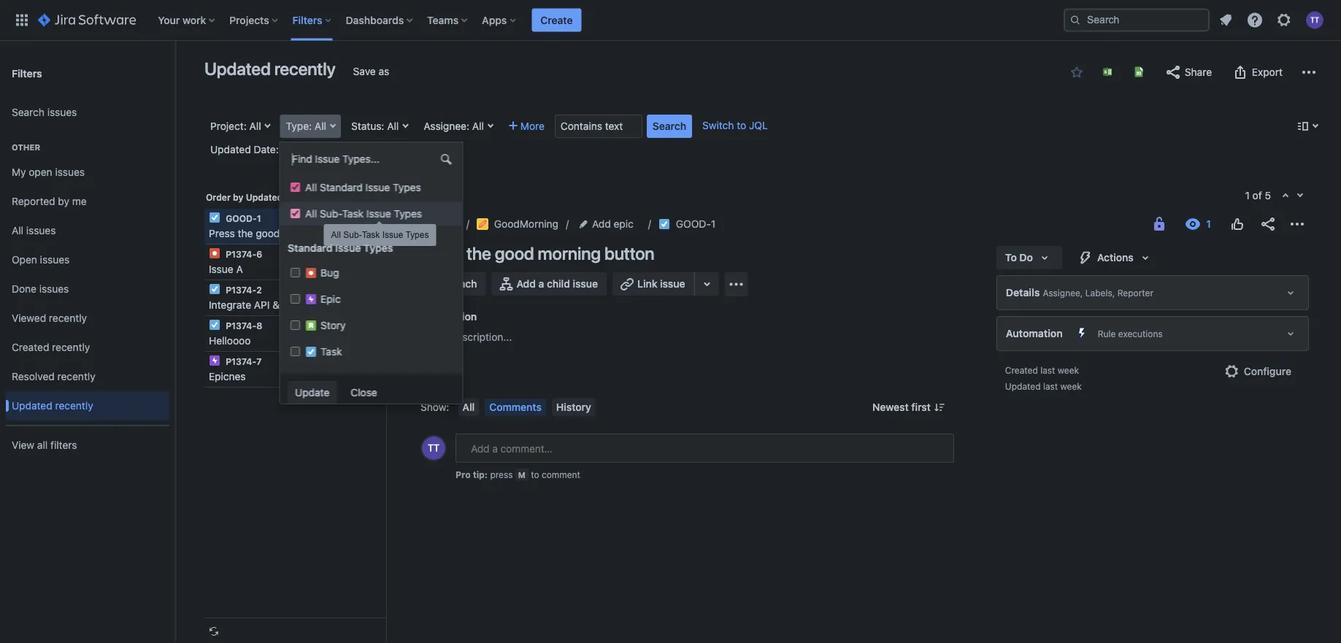 Task type: vqa. For each thing, say whether or not it's contained in the screenshot.
Projects in the dropdown button
yes



Task type: describe. For each thing, give the bounding box(es) containing it.
sdk
[[283, 299, 303, 311]]

api
[[254, 299, 270, 311]]

Search field
[[1064, 8, 1210, 32]]

attach button
[[421, 272, 486, 296]]

search image
[[1070, 14, 1081, 26]]

types up all sub-task issue types tooltip
[[393, 208, 422, 220]]

project: all
[[210, 120, 261, 132]]

done issues link
[[6, 275, 169, 304]]

open
[[29, 166, 52, 178]]

updated inside other group
[[12, 400, 52, 412]]

your profile and settings image
[[1306, 11, 1324, 29]]

issues for open issues
[[40, 254, 70, 266]]

notifications image
[[1217, 11, 1235, 29]]

all button
[[458, 399, 479, 416]]

all standard issue types
[[305, 181, 421, 194]]

p1374-8
[[223, 321, 262, 331]]

description
[[421, 311, 477, 323]]

open issues link
[[6, 245, 169, 275]]

issues for all issues
[[26, 225, 56, 237]]

issue inside add a child issue button
[[573, 278, 598, 290]]

save as
[[353, 65, 389, 77]]

switch
[[703, 119, 734, 131]]

goodmorning
[[494, 218, 559, 230]]

newest first button
[[864, 399, 954, 416]]

&
[[273, 299, 280, 311]]

assignee,
[[1043, 288, 1083, 298]]

automation
[[1006, 328, 1063, 340]]

standard issue types element
[[280, 261, 463, 365]]

1 vertical spatial to
[[531, 470, 539, 480]]

recently for created recently link
[[52, 341, 90, 354]]

m
[[518, 470, 526, 480]]

updated inside dropdown button
[[210, 143, 251, 156]]

viewed recently link
[[6, 304, 169, 333]]

issues for done issues
[[39, 283, 69, 295]]

0 horizontal spatial filters
[[12, 67, 42, 79]]

bug
[[320, 267, 339, 279]]

view
[[12, 439, 34, 451]]

link issue button
[[613, 272, 696, 296]]

epicnes
[[209, 371, 246, 383]]

created recently
[[12, 341, 90, 354]]

1 vertical spatial press
[[421, 243, 463, 264]]

order by updated link
[[204, 188, 297, 206]]

bug image
[[209, 248, 221, 259]]

reported
[[12, 195, 55, 207]]

actions image
[[1289, 215, 1306, 233]]

actions
[[1098, 252, 1134, 264]]

resolved
[[12, 371, 55, 383]]

a for description...
[[442, 331, 448, 343]]

task image for press the good morning button
[[209, 212, 221, 223]]

status: all
[[351, 120, 399, 132]]

1 inside good-1 link
[[711, 218, 716, 230]]

export button
[[1225, 61, 1290, 84]]

epic image
[[209, 355, 221, 367]]

p1374-6
[[223, 249, 262, 259]]

to do
[[1005, 252, 1033, 264]]

integrate
[[209, 299, 251, 311]]

issue inside tooltip
[[382, 230, 403, 240]]

profile image of terry turtle image
[[422, 437, 445, 460]]

1 vertical spatial last
[[1043, 381, 1058, 391]]

0 horizontal spatial sub-
[[319, 208, 342, 220]]

issue down bug icon
[[209, 263, 233, 275]]

Add a comment… field
[[456, 434, 954, 463]]

show:
[[421, 401, 449, 413]]

project:
[[210, 120, 247, 132]]

story
[[320, 319, 345, 332]]

1 horizontal spatial task image
[[659, 218, 670, 230]]

reported by me link
[[6, 187, 169, 216]]

add epic
[[592, 218, 634, 230]]

goodmorning link
[[477, 215, 559, 233]]

share link
[[1157, 61, 1220, 84]]

0 vertical spatial week
[[1058, 365, 1079, 375]]

projects for projects popup button at the left top
[[229, 14, 269, 26]]

updated right order
[[246, 192, 283, 203]]

actions button
[[1068, 246, 1163, 269]]

switch to jql link
[[703, 119, 768, 131]]

newest first
[[873, 401, 931, 413]]

pro tip: press m to comment
[[456, 470, 580, 480]]

1 vertical spatial standard
[[287, 242, 332, 254]]

add a child issue
[[517, 278, 598, 290]]

view all filters link
[[6, 431, 169, 460]]

add for add a child issue
[[517, 278, 536, 290]]

0 vertical spatial standard
[[319, 181, 362, 194]]

types inside tooltip
[[406, 230, 429, 240]]

2
[[256, 285, 262, 295]]

executions
[[1119, 329, 1163, 339]]

share
[[1185, 66, 1212, 78]]

helloooo
[[209, 335, 251, 347]]

done issues
[[12, 283, 69, 295]]

open in google sheets image
[[1133, 66, 1145, 78]]

search for search issues
[[12, 106, 45, 118]]

type: all
[[286, 120, 326, 132]]

configure link
[[1215, 360, 1301, 383]]

1 vertical spatial button
[[605, 243, 655, 264]]

recently down filters "dropdown button"
[[274, 58, 336, 79]]

recently for viewed recently "link"
[[49, 312, 87, 324]]

2 horizontal spatial 1
[[1245, 189, 1250, 202]]

assignee: all
[[424, 120, 484, 132]]

all inside tooltip
[[331, 230, 341, 240]]

1 horizontal spatial good-1
[[676, 218, 716, 230]]

history button
[[552, 399, 596, 416]]

appswitcher icon image
[[13, 11, 31, 29]]

teams button
[[423, 8, 473, 32]]

save
[[353, 65, 376, 77]]

created for created recently
[[12, 341, 49, 354]]

status:
[[351, 120, 384, 132]]

work
[[183, 14, 206, 26]]

1 horizontal spatial morning
[[538, 243, 601, 264]]

good-1 link
[[676, 215, 716, 233]]

banner containing your work
[[0, 0, 1341, 41]]

6
[[256, 249, 262, 259]]

updated down projects popup button at the left top
[[204, 58, 271, 79]]

settings image
[[1276, 11, 1293, 29]]

link issue
[[638, 278, 685, 290]]

projects button
[[225, 8, 284, 32]]

open
[[12, 254, 37, 266]]

add a child issue button
[[492, 272, 607, 296]]

1 horizontal spatial good-
[[676, 218, 711, 230]]

filters inside "dropdown button"
[[293, 14, 322, 26]]

tip:
[[473, 470, 488, 480]]

updated recently link
[[6, 391, 169, 421]]

7
[[256, 356, 262, 367]]

apps button
[[478, 8, 522, 32]]

to
[[1005, 252, 1017, 264]]

Search issues using keywords text field
[[555, 115, 643, 138]]

order by updated
[[206, 192, 283, 203]]

create
[[541, 14, 573, 26]]

search for search
[[653, 120, 686, 132]]

of
[[1253, 189, 1262, 202]]

search issues
[[12, 106, 77, 118]]

help image
[[1247, 11, 1264, 29]]



Task type: locate. For each thing, give the bounding box(es) containing it.
newest
[[873, 401, 909, 413]]

do
[[1020, 252, 1033, 264]]

0 vertical spatial task image
[[209, 212, 221, 223]]

created last week updated last week
[[1005, 365, 1082, 391]]

2 p1374- from the top
[[226, 285, 256, 295]]

0 horizontal spatial to
[[531, 470, 539, 480]]

press the good morning button down goodmorning
[[421, 243, 655, 264]]

0 vertical spatial button
[[324, 227, 355, 240]]

1 vertical spatial task
[[362, 230, 380, 240]]

recently for the updated recently link in the left bottom of the page
[[55, 400, 93, 412]]

jira software image
[[38, 11, 136, 29], [38, 11, 136, 29]]

comments button
[[485, 399, 546, 416]]

1 vertical spatial week
[[1061, 381, 1082, 391]]

small image inside order by updated link
[[284, 193, 296, 205]]

created
[[12, 341, 49, 354], [1005, 365, 1038, 375]]

press the good morning button
[[209, 227, 355, 240], [421, 243, 655, 264]]

share image
[[1260, 215, 1277, 233]]

0 horizontal spatial morning
[[283, 227, 322, 240]]

task image
[[209, 212, 221, 223], [209, 283, 221, 295]]

1
[[1245, 189, 1250, 202], [257, 213, 261, 223], [711, 218, 716, 230]]

my open issues link
[[6, 158, 169, 187]]

1 vertical spatial a
[[442, 331, 448, 343]]

viewed recently
[[12, 312, 87, 324]]

issue
[[573, 278, 598, 290], [660, 278, 685, 290]]

0 vertical spatial the
[[238, 227, 253, 240]]

0 horizontal spatial a
[[442, 331, 448, 343]]

menu bar containing all
[[455, 399, 599, 416]]

p1374- up epicnes
[[226, 356, 256, 367]]

1 horizontal spatial good
[[495, 243, 534, 264]]

last
[[1041, 365, 1056, 375], [1043, 381, 1058, 391]]

1 horizontal spatial button
[[605, 243, 655, 264]]

small image left the open in microsoft excel image
[[1071, 66, 1083, 78]]

attach
[[445, 278, 477, 290]]

0 vertical spatial sub-
[[319, 208, 342, 220]]

1 horizontal spatial press
[[421, 243, 463, 264]]

0 horizontal spatial by
[[58, 195, 69, 207]]

0 horizontal spatial good-
[[226, 213, 257, 223]]

p1374- up helloooo
[[226, 321, 256, 331]]

updated inside 'created last week updated last week'
[[1005, 381, 1041, 391]]

1 horizontal spatial created
[[1005, 365, 1038, 375]]

copy link to issue image
[[713, 218, 725, 229]]

projects left goodmorning icon
[[421, 218, 459, 230]]

default image
[[440, 153, 452, 165]]

good-
[[226, 213, 257, 223], [676, 218, 711, 230]]

1 vertical spatial updated recently
[[12, 400, 93, 412]]

all sub-task issue types
[[305, 208, 422, 220], [331, 230, 429, 240]]

issue down find issue types... field
[[365, 181, 390, 194]]

updated recently down projects popup button at the left top
[[204, 58, 336, 79]]

0 horizontal spatial created
[[12, 341, 49, 354]]

0 vertical spatial created
[[12, 341, 49, 354]]

a inside button
[[539, 278, 544, 290]]

done
[[12, 283, 37, 295]]

updated recently down resolved recently
[[12, 400, 93, 412]]

reported by me
[[12, 195, 87, 207]]

automation element
[[997, 316, 1309, 351]]

updated down project:
[[210, 143, 251, 156]]

recently inside viewed recently "link"
[[49, 312, 87, 324]]

issues inside "link"
[[40, 254, 70, 266]]

projects link
[[421, 215, 459, 233]]

small image
[[1071, 66, 1083, 78], [284, 193, 296, 205]]

by for reported
[[58, 195, 69, 207]]

to left jql
[[737, 119, 746, 131]]

types up attach button
[[406, 230, 429, 240]]

morning up child
[[538, 243, 601, 264]]

p1374-
[[226, 249, 256, 259], [226, 285, 256, 295], [226, 321, 256, 331], [226, 356, 256, 367]]

p1374- for issue a
[[226, 249, 256, 259]]

standard down find issue types... field
[[319, 181, 362, 194]]

epic
[[320, 293, 340, 305]]

1 horizontal spatial search
[[653, 120, 686, 132]]

1 vertical spatial created
[[1005, 365, 1038, 375]]

a left child
[[539, 278, 544, 290]]

issue
[[365, 181, 390, 194], [366, 208, 391, 220], [382, 230, 403, 240], [335, 242, 361, 254], [209, 263, 233, 275]]

1 vertical spatial task image
[[209, 283, 221, 295]]

0 horizontal spatial the
[[238, 227, 253, 240]]

recently down created recently link
[[57, 371, 95, 383]]

0 horizontal spatial press
[[209, 227, 235, 240]]

primary element
[[9, 0, 1064, 41]]

0 horizontal spatial 1
[[257, 213, 261, 223]]

recently inside resolved recently link
[[57, 371, 95, 383]]

add for add a description...
[[421, 331, 439, 343]]

filters
[[293, 14, 322, 26], [12, 67, 42, 79]]

3 p1374- from the top
[[226, 321, 256, 331]]

comment
[[542, 470, 580, 480]]

1 vertical spatial filters
[[12, 67, 42, 79]]

p1374- for helloooo
[[226, 321, 256, 331]]

standard up bug
[[287, 242, 332, 254]]

0 horizontal spatial good-1
[[223, 213, 261, 223]]

0 vertical spatial a
[[539, 278, 544, 290]]

task image for integrate api & sdk
[[209, 283, 221, 295]]

search inside button
[[653, 120, 686, 132]]

2 vertical spatial task
[[320, 346, 342, 358]]

filters right projects popup button at the left top
[[293, 14, 322, 26]]

1 horizontal spatial to
[[737, 119, 746, 131]]

close link
[[343, 382, 384, 405]]

2 task image from the top
[[209, 283, 221, 295]]

1 horizontal spatial the
[[467, 243, 491, 264]]

task image
[[659, 218, 670, 230], [209, 319, 221, 331]]

0 horizontal spatial button
[[324, 227, 355, 240]]

the down goodmorning icon
[[467, 243, 491, 264]]

save as button
[[346, 60, 397, 83]]

close
[[350, 387, 377, 399]]

1 down order by updated link
[[257, 213, 261, 223]]

not available - this is the first issue image
[[1280, 191, 1292, 202]]

0 vertical spatial task image
[[659, 218, 670, 230]]

remove criteria image
[[368, 143, 380, 155]]

1 vertical spatial add
[[517, 278, 536, 290]]

issues for search issues
[[47, 106, 77, 118]]

issue up bug
[[335, 242, 361, 254]]

morning up standard issue types
[[283, 227, 322, 240]]

1 left the of
[[1245, 189, 1250, 202]]

0 horizontal spatial search
[[12, 106, 45, 118]]

1 horizontal spatial small image
[[1071, 66, 1083, 78]]

add left child
[[517, 278, 536, 290]]

projects
[[229, 14, 269, 26], [421, 218, 459, 230]]

vote options: no one has voted for this issue yet. image
[[1229, 215, 1247, 233]]

by inside other group
[[58, 195, 69, 207]]

recently for resolved recently link
[[57, 371, 95, 383]]

teams
[[427, 14, 459, 26]]

created inside other group
[[12, 341, 49, 354]]

small image right order by updated
[[284, 193, 296, 205]]

next issue 'p1374-6' ( type 'j' ) image
[[1295, 190, 1306, 202]]

1 vertical spatial press the good morning button
[[421, 243, 655, 264]]

0 vertical spatial last
[[1041, 365, 1056, 375]]

0 vertical spatial morning
[[283, 227, 322, 240]]

0 vertical spatial task
[[342, 208, 363, 220]]

banner
[[0, 0, 1341, 41]]

0 vertical spatial projects
[[229, 14, 269, 26]]

press the good morning button up 6
[[209, 227, 355, 240]]

dashboards
[[346, 14, 404, 26]]

created inside 'created last week updated last week'
[[1005, 365, 1038, 375]]

recently up created recently
[[49, 312, 87, 324]]

0 vertical spatial search
[[12, 106, 45, 118]]

reporter
[[1118, 288, 1154, 298]]

sidebar navigation image
[[159, 58, 191, 88]]

add inside button
[[517, 278, 536, 290]]

0 horizontal spatial add
[[421, 331, 439, 343]]

0 vertical spatial add
[[592, 218, 611, 230]]

1 vertical spatial morning
[[538, 243, 601, 264]]

created for created last week updated last week
[[1005, 365, 1038, 375]]

updated recently inside other group
[[12, 400, 93, 412]]

resolved recently link
[[6, 362, 169, 391]]

configure
[[1244, 365, 1292, 378]]

task
[[342, 208, 363, 220], [362, 230, 380, 240], [320, 346, 342, 358]]

add app image
[[728, 276, 745, 293]]

task up standard issue types
[[362, 230, 380, 240]]

issue left projects link
[[382, 230, 403, 240]]

1 vertical spatial projects
[[421, 218, 459, 230]]

task inside tooltip
[[362, 230, 380, 240]]

link
[[638, 278, 658, 290]]

goodmorning image
[[477, 218, 488, 230]]

a
[[236, 263, 243, 275]]

sub- inside tooltip
[[343, 230, 362, 240]]

1 horizontal spatial add
[[517, 278, 536, 290]]

1 issue from the left
[[573, 278, 598, 290]]

0 horizontal spatial updated recently
[[12, 400, 93, 412]]

recently inside created recently link
[[52, 341, 90, 354]]

my open issues
[[12, 166, 85, 178]]

open issues
[[12, 254, 70, 266]]

recently inside the updated recently link
[[55, 400, 93, 412]]

p1374- up the 'a'
[[226, 249, 256, 259]]

updated date:
[[210, 143, 279, 156]]

press up bug icon
[[209, 227, 235, 240]]

1 horizontal spatial press the good morning button
[[421, 243, 655, 264]]

rule
[[1098, 329, 1116, 339]]

0 vertical spatial good
[[256, 227, 280, 240]]

0 vertical spatial updated recently
[[204, 58, 336, 79]]

filters button
[[288, 8, 337, 32]]

1 vertical spatial the
[[467, 243, 491, 264]]

2 horizontal spatial add
[[592, 218, 611, 230]]

search up other
[[12, 106, 45, 118]]

the up p1374-6
[[238, 227, 253, 240]]

all sub-task issue types down all standard issue types
[[305, 208, 422, 220]]

updated down automation at bottom right
[[1005, 381, 1041, 391]]

good
[[256, 227, 280, 240], [495, 243, 534, 264]]

button up standard issue types
[[324, 227, 355, 240]]

2 vertical spatial add
[[421, 331, 439, 343]]

all sub-task issue types inside tooltip
[[331, 230, 429, 240]]

add down description
[[421, 331, 439, 343]]

0 horizontal spatial projects
[[229, 14, 269, 26]]

link web pages and more image
[[698, 275, 716, 293]]

updated recently
[[204, 58, 336, 79], [12, 400, 93, 412]]

1 up link web pages and more icon on the top of page
[[711, 218, 716, 230]]

add epic button
[[576, 215, 638, 233]]

issue up all sub-task issue types tooltip
[[366, 208, 391, 220]]

p1374- for integrate api & sdk
[[226, 285, 256, 295]]

p1374- up integrate at left top
[[226, 285, 256, 295]]

switch to jql
[[703, 119, 768, 131]]

issues
[[47, 106, 77, 118], [55, 166, 85, 178], [26, 225, 56, 237], [40, 254, 70, 266], [39, 283, 69, 295]]

task image down order
[[209, 212, 221, 223]]

types down all standard issue types
[[363, 242, 393, 254]]

all sub-task issue types up standard issue types
[[331, 230, 429, 240]]

0 horizontal spatial small image
[[284, 193, 296, 205]]

1 horizontal spatial sub-
[[343, 230, 362, 240]]

recently down resolved recently link
[[55, 400, 93, 412]]

jql
[[749, 119, 768, 131]]

2 issue from the left
[[660, 278, 685, 290]]

task image up helloooo
[[209, 319, 221, 331]]

projects right work
[[229, 14, 269, 26]]

None checkbox
[[290, 183, 300, 192], [290, 209, 300, 218], [290, 294, 300, 304], [290, 183, 300, 192], [290, 209, 300, 218], [290, 294, 300, 304]]

1 vertical spatial small image
[[284, 193, 296, 205]]

to
[[737, 119, 746, 131], [531, 470, 539, 480]]

0 horizontal spatial task image
[[209, 319, 221, 331]]

by right order
[[233, 192, 243, 203]]

good down the goodmorning link
[[495, 243, 534, 264]]

8
[[256, 321, 262, 331]]

0 vertical spatial filters
[[293, 14, 322, 26]]

1 vertical spatial good
[[495, 243, 534, 264]]

all inside other group
[[12, 225, 23, 237]]

updated
[[204, 58, 271, 79], [210, 143, 251, 156], [246, 192, 283, 203], [1005, 381, 1041, 391], [12, 400, 52, 412]]

1 horizontal spatial filters
[[293, 14, 322, 26]]

good-1 up link web pages and more icon on the top of page
[[676, 218, 716, 230]]

1 horizontal spatial issue
[[660, 278, 685, 290]]

button down epic
[[605, 243, 655, 264]]

to right the m
[[531, 470, 539, 480]]

task down all standard issue types
[[342, 208, 363, 220]]

all
[[37, 439, 48, 451]]

add left epic
[[592, 218, 611, 230]]

good up 6
[[256, 227, 280, 240]]

4 p1374- from the top
[[226, 356, 256, 367]]

details element
[[997, 275, 1309, 310]]

by for order
[[233, 192, 243, 203]]

newest first image
[[934, 402, 946, 413]]

created down automation at bottom right
[[1005, 365, 1038, 375]]

1 vertical spatial task image
[[209, 319, 221, 331]]

add a description...
[[421, 331, 512, 343]]

updated down resolved
[[12, 400, 52, 412]]

search button
[[647, 115, 692, 138]]

other group
[[6, 127, 169, 425]]

1 p1374- from the top
[[226, 249, 256, 259]]

recently down viewed recently "link"
[[52, 341, 90, 354]]

search left switch on the top right of the page
[[653, 120, 686, 132]]

task down "story"
[[320, 346, 342, 358]]

create button
[[532, 8, 582, 32]]

projects inside popup button
[[229, 14, 269, 26]]

task inside "standard issue types" element
[[320, 346, 342, 358]]

all sub-task issue types tooltip
[[321, 221, 439, 249]]

projects for projects link
[[421, 218, 459, 230]]

more
[[521, 120, 545, 132]]

0 vertical spatial small image
[[1071, 66, 1083, 78]]

task image up integrate at left top
[[209, 283, 221, 295]]

issue a
[[209, 263, 243, 275]]

0 vertical spatial to
[[737, 119, 746, 131]]

all inside button
[[463, 401, 475, 413]]

standard issue types
[[287, 242, 393, 254]]

integrate api & sdk
[[209, 299, 303, 311]]

view all filters
[[12, 439, 77, 451]]

1 horizontal spatial projects
[[421, 218, 459, 230]]

open in microsoft excel image
[[1102, 66, 1114, 78]]

1 vertical spatial all sub-task issue types
[[331, 230, 429, 240]]

filters
[[50, 439, 77, 451]]

add inside popup button
[[592, 218, 611, 230]]

press down projects link
[[421, 243, 463, 264]]

good-1
[[223, 213, 261, 223], [676, 218, 716, 230]]

1 vertical spatial sub-
[[343, 230, 362, 240]]

0 horizontal spatial good
[[256, 227, 280, 240]]

1 horizontal spatial 1
[[711, 218, 716, 230]]

1 vertical spatial search
[[653, 120, 686, 132]]

type:
[[286, 120, 312, 132]]

0 vertical spatial all sub-task issue types
[[305, 208, 422, 220]]

good- left copy link to issue image in the top of the page
[[676, 218, 711, 230]]

task image left good-1 link
[[659, 218, 670, 230]]

1 horizontal spatial updated recently
[[204, 58, 336, 79]]

None submit
[[287, 381, 337, 405]]

order
[[206, 192, 231, 203]]

all issues link
[[6, 216, 169, 245]]

issue right link at the left top of page
[[660, 278, 685, 290]]

pro
[[456, 470, 471, 480]]

filters up search issues
[[12, 67, 42, 79]]

None checkbox
[[290, 268, 300, 277], [290, 321, 300, 330], [290, 347, 300, 356], [290, 268, 300, 277], [290, 321, 300, 330], [290, 347, 300, 356]]

types down find issue types... field
[[392, 181, 421, 194]]

good-1 down order by updated
[[223, 213, 261, 223]]

by left me
[[58, 195, 69, 207]]

add for add epic
[[592, 218, 611, 230]]

1 horizontal spatial by
[[233, 192, 243, 203]]

to do button
[[997, 246, 1063, 269]]

a down description
[[442, 331, 448, 343]]

created down the viewed
[[12, 341, 49, 354]]

Find Issue Types... field
[[287, 149, 455, 169]]

all issues
[[12, 225, 56, 237]]

issue inside link issue "button"
[[660, 278, 685, 290]]

1 horizontal spatial a
[[539, 278, 544, 290]]

assignee:
[[424, 120, 470, 132]]

0 horizontal spatial press the good morning button
[[209, 227, 355, 240]]

1 task image from the top
[[209, 212, 221, 223]]

a for child
[[539, 278, 544, 290]]

good- down order by updated
[[226, 213, 257, 223]]

by
[[233, 192, 243, 203], [58, 195, 69, 207]]

0 horizontal spatial issue
[[573, 278, 598, 290]]

5
[[1265, 189, 1271, 202]]

resolved recently
[[12, 371, 95, 383]]

p1374- for epicnes
[[226, 356, 256, 367]]

menu bar
[[455, 399, 599, 416]]

0 vertical spatial press the good morning button
[[209, 227, 355, 240]]

0 vertical spatial press
[[209, 227, 235, 240]]

a
[[539, 278, 544, 290], [442, 331, 448, 343]]

issue right child
[[573, 278, 598, 290]]



